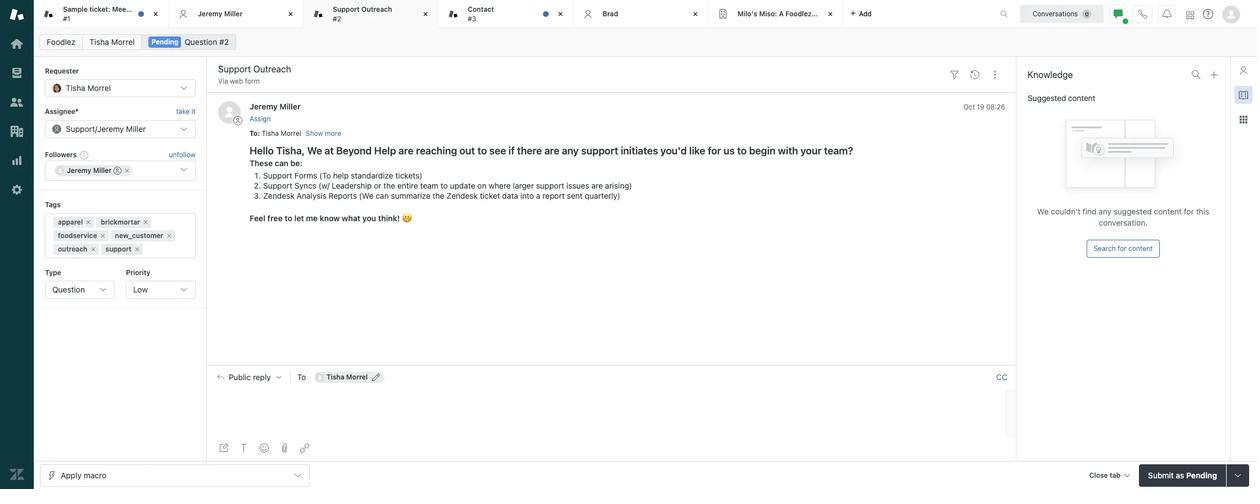 Task type: locate. For each thing, give the bounding box(es) containing it.
format text image
[[239, 444, 248, 453]]

sample
[[63, 5, 88, 14]]

subsidiary
[[813, 9, 849, 18]]

for right the search
[[1118, 245, 1127, 253]]

unfollow button
[[169, 150, 196, 160]]

0 vertical spatial tisha morrel
[[89, 37, 135, 47]]

1 horizontal spatial question
[[185, 37, 217, 47]]

tab
[[1110, 471, 1121, 480]]

1 close image from the left
[[150, 8, 161, 20]]

take
[[176, 108, 190, 116]]

support / jeremy miller
[[66, 124, 146, 134]]

tisha morrel inside requester element
[[66, 83, 111, 93]]

2 horizontal spatial content
[[1154, 207, 1182, 216]]

remove image down new_customer
[[134, 246, 140, 253]]

brad tab
[[573, 0, 708, 28]]

submit
[[1148, 471, 1174, 480]]

1 vertical spatial content
[[1154, 207, 1182, 216]]

0 vertical spatial #2
[[333, 14, 341, 23]]

apply
[[61, 471, 81, 480]]

conversations
[[1033, 9, 1078, 18]]

create or request article image
[[1210, 70, 1219, 79]]

1 vertical spatial #2
[[219, 37, 229, 47]]

close image
[[285, 8, 296, 20], [420, 8, 431, 20]]

0 vertical spatial for
[[708, 145, 721, 157]]

2 horizontal spatial for
[[1184, 207, 1194, 216]]

(we
[[359, 191, 374, 201]]

the right meet
[[131, 5, 141, 14]]

assignee*
[[45, 108, 78, 116]]

support down new_customer
[[105, 245, 131, 253]]

tisha inside to : tisha morrel show more
[[262, 129, 279, 138]]

tisha
[[89, 37, 109, 47], [66, 83, 85, 93], [262, 129, 279, 138], [327, 373, 344, 382]]

the down team
[[433, 191, 444, 201]]

these
[[250, 159, 273, 168]]

0 horizontal spatial we
[[307, 145, 322, 157]]

0 vertical spatial remove image
[[85, 219, 92, 226]]

0 horizontal spatial ticket
[[143, 5, 162, 14]]

jeremy miller link
[[250, 102, 301, 112]]

0 vertical spatial the
[[131, 5, 141, 14]]

remove image right new_customer
[[166, 233, 172, 239]]

leadership
[[332, 181, 372, 191]]

remove image right user is an agent icon
[[124, 168, 131, 174]]

jeremy miller up "question #2"
[[198, 9, 243, 18]]

1 vertical spatial jeremy miller
[[67, 167, 112, 175]]

customers image
[[10, 95, 24, 110]]

0 vertical spatial foodlez
[[786, 9, 812, 18]]

begin
[[749, 145, 775, 157]]

tisha down sample ticket: meet the ticket #1 in the left of the page
[[89, 37, 109, 47]]

support up arising)
[[581, 145, 618, 157]]

if
[[509, 145, 515, 157]]

tab
[[34, 0, 169, 28], [304, 0, 439, 28], [439, 0, 573, 28]]

0 vertical spatial jeremy miller
[[198, 9, 243, 18]]

1 horizontal spatial can
[[376, 191, 389, 201]]

1 tab from the left
[[34, 0, 169, 28]]

1 horizontal spatial content
[[1128, 245, 1153, 253]]

2 close image from the left
[[555, 8, 566, 20]]

0 vertical spatial ticket
[[143, 5, 162, 14]]

0 horizontal spatial close image
[[285, 8, 296, 20]]

main element
[[0, 0, 34, 490]]

0 horizontal spatial the
[[131, 5, 141, 14]]

1 close image from the left
[[285, 8, 296, 20]]

close image inside milo's miso: a foodlez subsidiary tab
[[825, 8, 836, 20]]

assign button
[[250, 114, 271, 124]]

events image
[[970, 70, 979, 79]]

close image right meet
[[150, 8, 161, 20]]

close image left brad
[[555, 8, 566, 20]]

close image left milo's
[[690, 8, 701, 20]]

miller inside jeremy miller option
[[93, 167, 112, 175]]

draft mode image
[[219, 444, 228, 453]]

to right team
[[440, 181, 448, 191]]

ticket right meet
[[143, 5, 162, 14]]

remove image for support
[[134, 246, 140, 253]]

morrel up /
[[87, 83, 111, 93]]

close image for tab containing support outreach
[[420, 8, 431, 20]]

question
[[185, 37, 217, 47], [52, 285, 85, 295]]

2 horizontal spatial are
[[591, 181, 603, 191]]

we
[[307, 145, 322, 157], [1037, 207, 1049, 216]]

you'd
[[660, 145, 687, 157]]

to for to : tisha morrel show more
[[250, 129, 258, 138]]

to
[[250, 129, 258, 138], [297, 373, 306, 382]]

jeremy up "question #2"
[[198, 9, 222, 18]]

0 horizontal spatial to
[[250, 129, 258, 138]]

remove image up foodservice
[[85, 219, 92, 226]]

3 tab from the left
[[439, 0, 573, 28]]

jeremy miller for jeremy miller tab on the left top of the page
[[198, 9, 243, 18]]

0 horizontal spatial #2
[[219, 37, 229, 47]]

jeremy inside jeremy miller assign
[[250, 102, 278, 112]]

suggested
[[1028, 93, 1066, 103]]

1 vertical spatial for
[[1184, 207, 1194, 216]]

ticket:
[[89, 5, 110, 14]]

or
[[374, 181, 381, 191]]

remove image down brickmortar
[[99, 233, 106, 239]]

cc button
[[996, 373, 1007, 383]]

0 horizontal spatial remove image
[[85, 219, 92, 226]]

take it
[[176, 108, 196, 116]]

close image inside jeremy miller tab
[[285, 8, 296, 20]]

2 horizontal spatial support
[[581, 145, 618, 157]]

miller left user is an agent icon
[[93, 167, 112, 175]]

we left "at"
[[307, 145, 322, 157]]

question down jeremy miller tab on the left top of the page
[[185, 37, 217, 47]]

tisha inside requester element
[[66, 83, 85, 93]]

support inside the support outreach #2
[[333, 5, 360, 14]]

2 vertical spatial for
[[1118, 245, 1127, 253]]

question #2
[[185, 37, 229, 47]]

tags
[[45, 201, 61, 209]]

close image inside tab
[[420, 8, 431, 20]]

tickets)
[[395, 171, 422, 180]]

tisha morrel down requester
[[66, 83, 111, 93]]

0 vertical spatial question
[[185, 37, 217, 47]]

4 close image from the left
[[825, 8, 836, 20]]

0 vertical spatial support
[[581, 145, 618, 157]]

tab containing contact
[[439, 0, 573, 28]]

0 horizontal spatial any
[[562, 145, 579, 157]]

contact
[[468, 5, 494, 14]]

1 vertical spatial pending
[[1186, 471, 1217, 480]]

0 horizontal spatial foodlez
[[47, 37, 75, 47]]

0 horizontal spatial for
[[708, 145, 721, 157]]

content down conversation.
[[1128, 245, 1153, 253]]

requester element
[[45, 79, 196, 97]]

0 horizontal spatial can
[[275, 159, 288, 168]]

hello
[[250, 145, 274, 157]]

web
[[230, 77, 243, 85]]

take it button
[[176, 106, 196, 118]]

1 vertical spatial foodlez
[[47, 37, 75, 47]]

0 vertical spatial can
[[275, 159, 288, 168]]

question down type
[[52, 285, 85, 295]]

the right or
[[383, 181, 395, 191]]

we left 'couldn't'
[[1037, 207, 1049, 216]]

1 horizontal spatial pending
[[1186, 471, 1217, 480]]

on
[[477, 181, 486, 191]]

milo's miso: a foodlez subsidiary tab
[[708, 0, 849, 28]]

help
[[374, 145, 396, 157]]

3 close image from the left
[[690, 8, 701, 20]]

for inside button
[[1118, 245, 1127, 253]]

1 horizontal spatial remove image
[[99, 233, 106, 239]]

the
[[131, 5, 141, 14], [383, 181, 395, 191], [433, 191, 444, 201]]

question button
[[45, 281, 115, 299]]

1 horizontal spatial for
[[1118, 245, 1127, 253]]

jeremy miller down info on adding followers icon
[[67, 167, 112, 175]]

zendesk up free
[[263, 191, 294, 201]]

question for question
[[52, 285, 85, 295]]

foodservice
[[58, 231, 97, 240]]

remove image
[[124, 168, 131, 174], [142, 219, 149, 226], [166, 233, 172, 239], [90, 246, 96, 253], [134, 246, 140, 253]]

0 vertical spatial any
[[562, 145, 579, 157]]

pending right as
[[1186, 471, 1217, 480]]

1 horizontal spatial close image
[[420, 8, 431, 20]]

see
[[489, 145, 506, 157]]

unfollow
[[169, 151, 196, 159]]

can left be:
[[275, 159, 288, 168]]

1 horizontal spatial foodlez
[[786, 9, 812, 18]]

standardize
[[351, 171, 393, 180]]

0 vertical spatial to
[[250, 129, 258, 138]]

jeremy down info on adding followers icon
[[67, 167, 91, 175]]

jeremy miller tab
[[169, 0, 304, 28]]

question inside popup button
[[52, 285, 85, 295]]

support left outreach
[[333, 5, 360, 14]]

like
[[689, 145, 705, 157]]

followers element
[[45, 161, 196, 181]]

0 horizontal spatial content
[[1068, 93, 1095, 103]]

are up quarterly)
[[591, 181, 603, 191]]

1 horizontal spatial #2
[[333, 14, 341, 23]]

1 horizontal spatial are
[[544, 145, 559, 157]]

1 vertical spatial we
[[1037, 207, 1049, 216]]

reply
[[253, 373, 271, 382]]

miller inside jeremy miller tab
[[224, 9, 243, 18]]

miso:
[[759, 9, 777, 18]]

1 vertical spatial support
[[536, 181, 564, 191]]

to
[[477, 145, 487, 157], [737, 145, 747, 157], [440, 181, 448, 191], [285, 214, 292, 223]]

2 close image from the left
[[420, 8, 431, 20]]

apps image
[[1239, 115, 1248, 124]]

find
[[1083, 207, 1096, 216]]

question inside secondary element
[[185, 37, 217, 47]]

0 horizontal spatial jeremy miller
[[67, 167, 112, 175]]

are right help
[[398, 145, 414, 157]]

remove image
[[85, 219, 92, 226], [99, 233, 106, 239]]

remove image for brickmortar
[[142, 219, 149, 226]]

question for question #2
[[185, 37, 217, 47]]

show
[[306, 129, 323, 138]]

close image left add dropdown button at the top right
[[825, 8, 836, 20]]

to inside to : tisha morrel show more
[[250, 129, 258, 138]]

foodlez right a
[[786, 9, 812, 18]]

notifications image
[[1163, 9, 1172, 18]]

tisha down requester
[[66, 83, 85, 93]]

1 horizontal spatial to
[[297, 373, 306, 382]]

any up issues
[[562, 145, 579, 157]]

suggested
[[1114, 207, 1152, 216]]

jeremy miller inside jeremy miller tab
[[198, 9, 243, 18]]

tisha morrel down sample ticket: meet the ticket #1 in the left of the page
[[89, 37, 135, 47]]

foodlez inside foodlez link
[[47, 37, 75, 47]]

as
[[1176, 471, 1184, 480]]

1 horizontal spatial ticket
[[480, 191, 500, 201]]

quarterly)
[[585, 191, 620, 201]]

foodlez down #1
[[47, 37, 75, 47]]

me
[[306, 214, 318, 223]]

jeremy
[[198, 9, 222, 18], [250, 102, 278, 112], [97, 124, 124, 134], [67, 167, 91, 175]]

pending left "question #2"
[[151, 38, 178, 46]]

1 horizontal spatial jeremy miller
[[198, 9, 243, 18]]

1 vertical spatial ticket
[[480, 191, 500, 201]]

remove image up new_customer
[[142, 219, 149, 226]]

support down assignee*
[[66, 124, 95, 134]]

for left this
[[1184, 207, 1194, 216]]

tisha morrel inside secondary element
[[89, 37, 135, 47]]

:
[[258, 129, 260, 138]]

morrel up tisha,
[[281, 129, 301, 138]]

0 vertical spatial we
[[307, 145, 322, 157]]

2 horizontal spatial the
[[433, 191, 444, 201]]

search image
[[1192, 70, 1201, 79]]

show more button
[[306, 129, 341, 139]]

miller
[[224, 9, 243, 18], [280, 102, 301, 112], [126, 124, 146, 134], [93, 167, 112, 175]]

via
[[218, 77, 228, 85]]

0 vertical spatial content
[[1068, 93, 1095, 103]]

zendesk products image
[[1186, 11, 1194, 19]]

support left syncs
[[263, 181, 292, 191]]

1 horizontal spatial zendesk
[[446, 191, 478, 201]]

1 vertical spatial to
[[297, 373, 306, 382]]

zendesk image
[[10, 468, 24, 482]]

2 tab from the left
[[304, 0, 439, 28]]

you
[[362, 214, 376, 223]]

Subject field
[[216, 62, 942, 76]]

jeremy miller option
[[55, 165, 133, 177]]

1 horizontal spatial support
[[536, 181, 564, 191]]

jeremy miller inside jeremy miller option
[[67, 167, 112, 175]]

any inside the we couldn't find any suggested content for this conversation.
[[1099, 207, 1111, 216]]

jeremy up assign on the left
[[250, 102, 278, 112]]

knowledge
[[1028, 70, 1073, 80]]

remove image inside jeremy miller option
[[124, 168, 131, 174]]

can down or
[[376, 191, 389, 201]]

content left this
[[1154, 207, 1182, 216]]

ticket inside hello tisha, we at beyond help are reaching out to see if there are any support initiates you'd like for us to begin with your team? these can be: support forms (to help standardize tickets) support syncs (w/ leadership or the entire team to update on where larger support issues are arising) zendesk analysis reports (we can summarize the zendesk ticket data into a report sent quarterly)
[[480, 191, 500, 201]]

1 horizontal spatial we
[[1037, 207, 1049, 216]]

are right there
[[544, 145, 559, 157]]

more
[[325, 129, 341, 138]]

2 vertical spatial content
[[1128, 245, 1153, 253]]

1 vertical spatial any
[[1099, 207, 1111, 216]]

submit as pending
[[1148, 471, 1217, 480]]

0 horizontal spatial pending
[[151, 38, 178, 46]]

syncs
[[294, 181, 316, 191]]

0 horizontal spatial support
[[105, 245, 131, 253]]

for
[[708, 145, 721, 157], [1184, 207, 1194, 216], [1118, 245, 1127, 253]]

1 vertical spatial remove image
[[99, 233, 106, 239]]

morrel
[[111, 37, 135, 47], [87, 83, 111, 93], [281, 129, 301, 138], [346, 373, 368, 382]]

morrel down sample ticket: meet the ticket #1 in the left of the page
[[111, 37, 135, 47]]

avatar image
[[218, 101, 241, 124]]

tabs tab list
[[34, 0, 988, 28]]

remove image right outreach
[[90, 246, 96, 253]]

feel
[[250, 214, 265, 223]]

#2 inside the support outreach #2
[[333, 14, 341, 23]]

close image
[[150, 8, 161, 20], [555, 8, 566, 20], [690, 8, 701, 20], [825, 8, 836, 20]]

tisha,
[[276, 145, 305, 157]]

zendesk down update
[[446, 191, 478, 201]]

miller up to : tisha morrel show more on the left of page
[[280, 102, 301, 112]]

jeremy down requester element
[[97, 124, 124, 134]]

tisha inside secondary element
[[89, 37, 109, 47]]

1 vertical spatial tisha morrel
[[66, 83, 111, 93]]

add button
[[843, 0, 878, 28]]

any right find
[[1099, 207, 1111, 216]]

tisha morrel right moretisha@foodlez.com image
[[327, 373, 368, 382]]

1 horizontal spatial any
[[1099, 207, 1111, 216]]

jeremy miller for jeremy miller option
[[67, 167, 112, 175]]

report
[[542, 191, 565, 201]]

1 vertical spatial can
[[376, 191, 389, 201]]

0 horizontal spatial question
[[52, 285, 85, 295]]

2 vertical spatial tisha morrel
[[327, 373, 368, 382]]

1 vertical spatial question
[[52, 285, 85, 295]]

miller up "question #2"
[[224, 9, 243, 18]]

2 zendesk from the left
[[446, 191, 478, 201]]

to left moretisha@foodlez.com image
[[297, 373, 306, 382]]

support down these
[[263, 171, 292, 180]]

to right us
[[737, 145, 747, 157]]

ticket down on
[[480, 191, 500, 201]]

public reply button
[[207, 366, 290, 390]]

add
[[859, 9, 872, 18]]

tisha morrel for requester
[[66, 83, 111, 93]]

support up report at the left of page
[[536, 181, 564, 191]]

edit user image
[[372, 374, 380, 382]]

views image
[[10, 66, 24, 80]]

to down assign button
[[250, 129, 258, 138]]

morrel inside secondary element
[[111, 37, 135, 47]]

miller right /
[[126, 124, 146, 134]]

miller inside jeremy miller assign
[[280, 102, 301, 112]]

support
[[333, 5, 360, 14], [66, 124, 95, 134], [263, 171, 292, 180], [263, 181, 292, 191]]

tisha right :
[[262, 129, 279, 138]]

admin image
[[10, 183, 24, 197]]

zendesk support image
[[10, 7, 24, 22]]

for left us
[[708, 145, 721, 157]]

morrel inside requester element
[[87, 83, 111, 93]]

public reply
[[229, 373, 271, 382]]

brickmortar
[[101, 218, 140, 226]]

content right suggested
[[1068, 93, 1095, 103]]

remove image for new_customer
[[166, 233, 172, 239]]

#2
[[333, 14, 341, 23], [219, 37, 229, 47]]

organizations image
[[10, 124, 24, 139]]

1 horizontal spatial the
[[383, 181, 395, 191]]

0 vertical spatial pending
[[151, 38, 178, 46]]

sample ticket: meet the ticket #1
[[63, 5, 162, 23]]

0 horizontal spatial are
[[398, 145, 414, 157]]

0 horizontal spatial zendesk
[[263, 191, 294, 201]]



Task type: vqa. For each thing, say whether or not it's contained in the screenshot.
Milo's
yes



Task type: describe. For each thing, give the bounding box(es) containing it.
2 vertical spatial the
[[433, 191, 444, 201]]

suggested content
[[1028, 93, 1095, 103]]

tab containing sample ticket: meet the ticket
[[34, 0, 169, 28]]

remove image for apparel
[[85, 219, 92, 226]]

we inside hello tisha, we at beyond help are reaching out to see if there are any support initiates you'd like for us to begin with your team? these can be: support forms (to help standardize tickets) support syncs (w/ leadership or the entire team to update on where larger support issues are arising) zendesk analysis reports (we can summarize the zendesk ticket data into a report sent quarterly)
[[307, 145, 322, 157]]

jeremy inside tab
[[198, 9, 222, 18]]

outreach
[[58, 245, 87, 253]]

requester
[[45, 67, 79, 75]]

we couldn't find any suggested content for this conversation.
[[1037, 207, 1209, 228]]

to right out
[[477, 145, 487, 157]]

for inside hello tisha, we at beyond help are reaching out to see if there are any support initiates you'd like for us to begin with your team? these can be: support forms (to help standardize tickets) support syncs (w/ leadership or the entire team to update on where larger support issues are arising) zendesk analysis reports (we can summarize the zendesk ticket data into a report sent quarterly)
[[708, 145, 721, 157]]

forms
[[294, 171, 317, 180]]

ticket inside sample ticket: meet the ticket #1
[[143, 5, 162, 14]]

tisha morrel link
[[82, 34, 142, 50]]

secondary element
[[34, 31, 1257, 53]]

2 vertical spatial support
[[105, 245, 131, 253]]

free
[[267, 214, 283, 223]]

low button
[[126, 281, 196, 299]]

any inside hello tisha, we at beyond help are reaching out to see if there are any support initiates you'd like for us to begin with your team? these can be: support forms (to help standardize tickets) support syncs (w/ leadership or the entire team to update on where larger support issues are arising) zendesk analysis reports (we can summarize the zendesk ticket data into a report sent quarterly)
[[562, 145, 579, 157]]

foodlez inside milo's miso: a foodlez subsidiary tab
[[786, 9, 812, 18]]

close tab
[[1089, 471, 1121, 480]]

into
[[520, 191, 534, 201]]

remove image for outreach
[[90, 246, 96, 253]]

update
[[450, 181, 475, 191]]

the inside sample ticket: meet the ticket #1
[[131, 5, 141, 14]]

miller inside assignee* element
[[126, 124, 146, 134]]

insert emojis image
[[260, 444, 269, 453]]

meet
[[112, 5, 129, 14]]

brad
[[603, 9, 618, 18]]

#1
[[63, 14, 70, 23]]

form
[[245, 77, 260, 85]]

jeremy miller assign
[[250, 102, 301, 123]]

08:26
[[986, 103, 1005, 112]]

tab containing support outreach
[[304, 0, 439, 28]]

search for content button
[[1087, 240, 1160, 258]]

reporting image
[[10, 153, 24, 168]]

it
[[192, 108, 196, 116]]

filter image
[[950, 70, 959, 79]]

reports
[[329, 191, 357, 201]]

content inside the we couldn't find any suggested content for this conversation.
[[1154, 207, 1182, 216]]

a
[[779, 9, 784, 18]]

#2 inside secondary element
[[219, 37, 229, 47]]

remove image for foodservice
[[99, 233, 106, 239]]

support outreach #2
[[333, 5, 392, 23]]

issues
[[566, 181, 589, 191]]

pending inside secondary element
[[151, 38, 178, 46]]

summarize
[[391, 191, 430, 201]]

analysis
[[297, 191, 326, 201]]

feel free to let me know what you think! 😁️
[[250, 214, 412, 223]]

close tab button
[[1084, 465, 1135, 489]]

search
[[1094, 245, 1116, 253]]

jeremy inside option
[[67, 167, 91, 175]]

for inside the we couldn't find any suggested content for this conversation.
[[1184, 207, 1194, 216]]

search for content
[[1094, 245, 1153, 253]]

get help image
[[1203, 9, 1213, 19]]

milo's
[[738, 9, 757, 18]]

foodlez link
[[39, 34, 83, 50]]

(to
[[319, 171, 331, 180]]

get started image
[[10, 37, 24, 51]]

your
[[801, 145, 822, 157]]

priority
[[126, 268, 150, 277]]

1 zendesk from the left
[[263, 191, 294, 201]]

apparel
[[58, 218, 83, 226]]

knowledge image
[[1239, 91, 1248, 100]]

entire
[[397, 181, 418, 191]]

content inside button
[[1128, 245, 1153, 253]]

morrel left the edit user image
[[346, 373, 368, 382]]

displays possible ticket submission types image
[[1233, 471, 1242, 480]]

this
[[1196, 207, 1209, 216]]

add link (cmd k) image
[[300, 444, 309, 453]]

close image for jeremy miller tab on the left top of the page
[[285, 8, 296, 20]]

team?
[[824, 145, 853, 157]]

tisha morrel for to
[[327, 373, 368, 382]]

customer context image
[[1239, 66, 1248, 75]]

#3
[[468, 14, 476, 23]]

to for to
[[297, 373, 306, 382]]

tisha right moretisha@foodlez.com image
[[327, 373, 344, 382]]

19
[[977, 103, 984, 112]]

assignee* element
[[45, 120, 196, 138]]

arising)
[[605, 181, 632, 191]]

moretisha@foodlez.com image
[[315, 373, 324, 382]]

1 vertical spatial the
[[383, 181, 395, 191]]

initiates
[[621, 145, 658, 157]]

support inside assignee* element
[[66, 124, 95, 134]]

😁️
[[402, 214, 412, 223]]

conversations button
[[1020, 5, 1104, 23]]

conversation.
[[1099, 218, 1148, 228]]

public
[[229, 373, 251, 382]]

button displays agent's chat status as online. image
[[1114, 9, 1123, 18]]

what
[[342, 214, 360, 223]]

sent
[[567, 191, 583, 201]]

where
[[489, 181, 511, 191]]

we inside the we couldn't find any suggested content for this conversation.
[[1037, 207, 1049, 216]]

via web form
[[218, 77, 260, 85]]

/
[[95, 124, 97, 134]]

close
[[1089, 471, 1108, 480]]

Oct 19 08:26 text field
[[964, 103, 1005, 112]]

us
[[723, 145, 735, 157]]

jeremy inside assignee* element
[[97, 124, 124, 134]]

info on adding followers image
[[80, 151, 89, 160]]

reaching
[[416, 145, 457, 157]]

morrel inside to : tisha morrel show more
[[281, 129, 301, 138]]

outreach
[[361, 5, 392, 14]]

macro
[[84, 471, 106, 480]]

cc
[[996, 373, 1007, 382]]

oct
[[964, 103, 975, 112]]

millerjeremy500@gmail.com image
[[56, 167, 65, 176]]

user is an agent image
[[114, 167, 122, 175]]

to left let
[[285, 214, 292, 223]]

assign
[[250, 115, 271, 123]]

hide composer image
[[607, 361, 616, 370]]

think!
[[378, 214, 400, 223]]

data
[[502, 191, 518, 201]]

help
[[333, 171, 349, 180]]

close image inside "brad" tab
[[690, 8, 701, 20]]

ticket actions image
[[991, 70, 1000, 79]]

type
[[45, 268, 61, 277]]

add attachment image
[[280, 444, 289, 453]]



